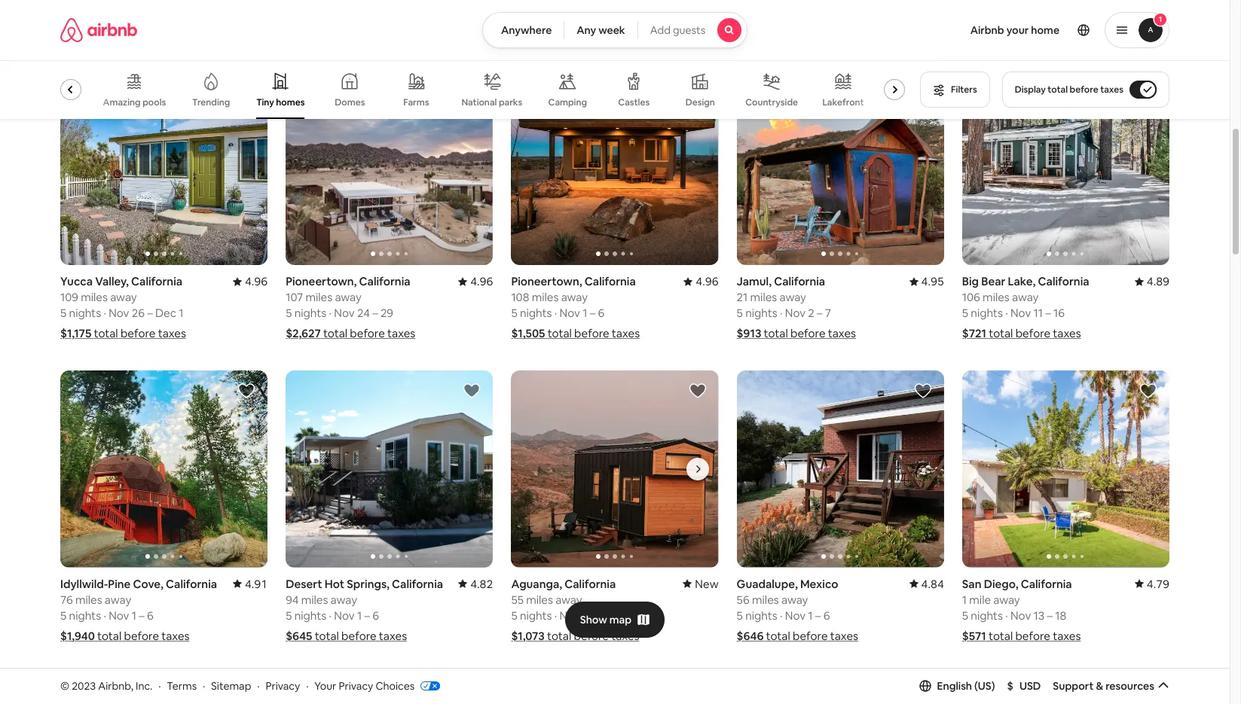 Task type: locate. For each thing, give the bounding box(es) containing it.
map
[[610, 613, 632, 627]]

1 4.96 out of 5 average rating image from the left
[[233, 275, 268, 289]]

airbnb your home
[[970, 23, 1060, 37]]

tiny
[[256, 96, 274, 109]]

7 right '2'
[[825, 306, 831, 321]]

7
[[583, 4, 589, 18], [825, 306, 831, 321]]

castles
[[618, 96, 650, 109]]

5 down 107
[[286, 306, 292, 321]]

5 up "anywhere"
[[511, 4, 517, 18]]

idyllwild-pine cove, california 76 miles away 5 nights · nov 1 – 6 $1,940 total before taxes
[[60, 577, 217, 643]]

1 privacy from the left
[[266, 679, 300, 693]]

pioneertown, california 108 miles away 5 nights · nov 1 – 6 $1,505 total before taxes
[[511, 275, 640, 341]]

miles down jamul,
[[750, 290, 777, 305]]

california inside 'jamul, california 21 miles away 5 nights · nov 2 – 7 $913 total before taxes'
[[774, 275, 825, 289]]

4.91
[[245, 577, 268, 591]]

filters button
[[920, 72, 990, 108]]

1 horizontal spatial privacy
[[339, 679, 373, 693]]

profile element
[[766, 0, 1170, 60]]

total inside yucca valley, california 109 miles away 5 nights · nov 26 – dec 1 $1,175 total before taxes
[[94, 327, 118, 341]]

4.96
[[245, 275, 268, 289], [470, 275, 493, 289], [696, 275, 719, 289]]

2 privacy from the left
[[339, 679, 373, 693]]

11 down lake,
[[1034, 306, 1043, 321]]

pioneertown, inside pioneertown, california 107 miles away 5 nights · nov 24 – 29 $2,627 total before taxes
[[286, 275, 357, 289]]

18
[[1055, 609, 1067, 623]]

privacy right your
[[339, 679, 373, 693]]

nights
[[69, 4, 101, 18], [520, 4, 552, 18], [745, 4, 777, 18], [69, 306, 101, 321], [294, 306, 327, 321], [520, 306, 552, 321], [745, 306, 777, 321], [971, 306, 1003, 321], [69, 609, 101, 623], [294, 609, 327, 623], [520, 609, 552, 623], [745, 609, 777, 623], [971, 609, 1003, 623]]

away down lake,
[[1012, 290, 1039, 305]]

trending
[[192, 96, 230, 109]]

5 up $571
[[962, 609, 968, 623]]

21
[[737, 290, 748, 305]]

16
[[1054, 306, 1065, 321], [603, 609, 614, 623]]

©
[[60, 679, 69, 693]]

0 horizontal spatial 4.96 out of 5 average rating image
[[233, 275, 268, 289]]

1 horizontal spatial 16
[[1054, 306, 1065, 321]]

miles down valley, at the left top
[[81, 290, 108, 305]]

group containing national parks
[[37, 60, 911, 119]]

nov inside desert hot springs, california 94 miles away 5 nights · nov 1 – 6 $645 total before taxes
[[334, 609, 355, 623]]

5 up $1,075
[[737, 4, 743, 18]]

$646
[[737, 629, 764, 643]]

1 horizontal spatial 7
[[825, 306, 831, 321]]

add to wishlist: pioneertown, california image
[[689, 80, 707, 98]]

1 pioneertown, from the left
[[286, 275, 357, 289]]

4.79
[[1147, 577, 1170, 591]]

– inside desert hot springs, california 94 miles away 5 nights · nov 1 – 6 $645 total before taxes
[[364, 609, 370, 623]]

© 2023 airbnb, inc. ·
[[60, 679, 161, 693]]

5 nights · nov 7 – 12 $964 total before taxes
[[511, 4, 633, 38]]

0 vertical spatial 16
[[1054, 306, 1065, 321]]

total inside the 'guadalupe, mexico 56 miles away 5 nights · nov 1 – 6 $646 total before taxes'
[[766, 629, 790, 643]]

amazing
[[103, 96, 141, 109]]

1 horizontal spatial add to wishlist: san diego, california image
[[1139, 382, 1158, 400]]

nights up the $645
[[294, 609, 327, 623]]

· inside big bear lake, california 106 miles away 5 nights · nov 11 – 16 $721 total before taxes
[[1005, 306, 1008, 321]]

2
[[808, 306, 814, 321]]

california inside yucca valley, california 109 miles away 5 nights · nov 26 – dec 1 $1,175 total before taxes
[[131, 275, 182, 289]]

nov
[[109, 4, 129, 18], [560, 4, 580, 18], [109, 306, 129, 321], [334, 306, 355, 321], [560, 306, 580, 321], [785, 306, 806, 321], [1011, 306, 1031, 321], [109, 609, 129, 623], [334, 609, 355, 623], [560, 609, 580, 623], [785, 609, 806, 623], [1011, 609, 1031, 623]]

add to wishlist: desert hot springs, california image
[[463, 382, 481, 400]]

$1,075
[[737, 24, 770, 38]]

5 inside idyllwild-pine cove, california 76 miles away 5 nights · nov 1 – 6 $1,940 total before taxes
[[60, 609, 67, 623]]

– inside the 'guadalupe, mexico 56 miles away 5 nights · nov 1 – 6 $646 total before taxes'
[[815, 609, 821, 623]]

nights up $632
[[69, 4, 101, 18]]

nov inside pioneertown, california 107 miles away 5 nights · nov 24 – 29 $2,627 total before taxes
[[334, 306, 355, 321]]

$1,228
[[962, 24, 996, 38]]

before inside button
[[1070, 84, 1098, 96]]

desert hot springs, california 94 miles away 5 nights · nov 1 – 6 $645 total before taxes
[[286, 577, 443, 643]]

miles inside big bear lake, california 106 miles away 5 nights · nov 11 – 16 $721 total before taxes
[[983, 290, 1010, 305]]

pioneertown, for 107
[[286, 275, 357, 289]]

miles inside desert hot springs, california 94 miles away 5 nights · nov 1 – 6 $645 total before taxes
[[301, 593, 328, 607]]

nights inside yucca valley, california 109 miles away 5 nights · nov 26 – dec 1 $1,175 total before taxes
[[69, 306, 101, 321]]

5 down 106
[[962, 306, 968, 321]]

4.91 out of 5 average rating image
[[233, 577, 268, 591]]

nights up $646 on the bottom right of the page
[[745, 609, 777, 623]]

desert
[[286, 577, 322, 591]]

nights up the $2,627 at the left
[[294, 306, 327, 321]]

7 left "12"
[[583, 4, 589, 18]]

26
[[132, 306, 145, 321]]

away inside 'jamul, california 21 miles away 5 nights · nov 2 – 7 $913 total before taxes'
[[780, 290, 806, 305]]

6 inside the 'guadalupe, mexico 56 miles away 5 nights · nov 1 – 6 $646 total before taxes'
[[823, 609, 830, 623]]

4.96 out of 5 average rating image
[[233, 275, 268, 289], [458, 275, 493, 289], [684, 275, 719, 289]]

1 button
[[1105, 12, 1170, 48]]

$1,175
[[60, 327, 91, 341]]

add to wishlist: guadalupe, mexico image
[[914, 382, 932, 400]]

3 4.96 out of 5 average rating image from the left
[[684, 275, 719, 289]]

56
[[737, 593, 750, 607]]

english (us) button
[[919, 680, 995, 693]]

new place to stay image
[[683, 577, 719, 591]]

aguanga,
[[511, 577, 562, 591]]

1 horizontal spatial pioneertown,
[[511, 275, 582, 289]]

away up show
[[556, 593, 582, 607]]

2 horizontal spatial 4.96 out of 5 average rating image
[[684, 275, 719, 289]]

1 vertical spatial 16
[[603, 609, 614, 623]]

usd
[[1020, 680, 1041, 693]]

nights inside san diego, california 1 mile away 5 nights · nov 13 – 18 $571 total before taxes
[[971, 609, 1003, 623]]

total inside 5 nights · nov 7 – 12 $964 total before taxes
[[541, 24, 565, 38]]

miles down desert
[[301, 593, 328, 607]]

pioneertown, up 108
[[511, 275, 582, 289]]

add to wishlist: idyllwild-pine cove, california image
[[238, 382, 256, 400]]

nov inside san diego, california 1 mile away 5 nights · nov 13 – 18 $571 total before taxes
[[1011, 609, 1031, 623]]

$1,228 total before taxes
[[962, 24, 1091, 38]]

0 horizontal spatial add to wishlist: san diego, california image
[[238, 685, 256, 703]]

1 vertical spatial 11
[[583, 609, 592, 623]]

sitemap
[[211, 679, 251, 693]]

5 inside aguanga, california 55 miles away 5 nights · nov 11 – 16 $1,073 total before taxes
[[511, 609, 517, 623]]

add to wishlist: san diego, california image
[[1139, 382, 1158, 400], [238, 685, 256, 703]]

miles down bear
[[983, 290, 1010, 305]]

– inside 'jamul, california 21 miles away 5 nights · nov 2 – 7 $913 total before taxes'
[[817, 306, 823, 321]]

away
[[110, 290, 137, 305], [335, 290, 362, 305], [561, 290, 588, 305], [780, 290, 806, 305], [1012, 290, 1039, 305], [105, 593, 131, 607], [331, 593, 357, 607], [556, 593, 582, 607], [781, 593, 808, 607], [993, 593, 1020, 607]]

1 4.96 from the left
[[245, 275, 268, 289]]

5 down 55
[[511, 609, 517, 623]]

· inside the 'guadalupe, mexico 56 miles away 5 nights · nov 1 – 6 $646 total before taxes'
[[780, 609, 783, 623]]

5 down "94"
[[286, 609, 292, 623]]

5 down 56
[[737, 609, 743, 623]]

0 horizontal spatial 16
[[603, 609, 614, 623]]

mile
[[969, 593, 991, 607]]

taxes inside idyllwild-pine cove, california 76 miles away 5 nights · nov 1 – 6 $1,940 total before taxes
[[161, 629, 190, 643]]

miles down 'idyllwild-' on the bottom left of page
[[75, 593, 102, 607]]

miles inside 'jamul, california 21 miles away 5 nights · nov 2 – 7 $913 total before taxes'
[[750, 290, 777, 305]]

pioneertown, up 107
[[286, 275, 357, 289]]

miles inside idyllwild-pine cove, california 76 miles away 5 nights · nov 1 – 6 $1,940 total before taxes
[[75, 593, 102, 607]]

– inside yucca valley, california 109 miles away 5 nights · nov 26 – dec 1 $1,175 total before taxes
[[147, 306, 153, 321]]

add guests button
[[637, 12, 748, 48]]

show map button
[[565, 602, 665, 638]]

california inside idyllwild-pine cove, california 76 miles away 5 nights · nov 1 – 6 $1,940 total before taxes
[[166, 577, 217, 591]]

5 inside 5 nights · nov 7 – 12 $964 total before taxes
[[511, 4, 517, 18]]

6
[[598, 306, 605, 321], [147, 609, 154, 623], [372, 609, 379, 623], [823, 609, 830, 623]]

before
[[116, 24, 151, 38], [567, 24, 602, 38], [1026, 24, 1061, 38], [1070, 84, 1098, 96], [121, 327, 156, 341], [350, 327, 385, 341], [574, 327, 609, 341], [791, 327, 826, 341], [1016, 327, 1051, 341], [124, 629, 159, 643], [341, 629, 376, 643], [574, 629, 609, 643], [793, 629, 828, 643], [1015, 629, 1050, 643]]

0 horizontal spatial privacy
[[266, 679, 300, 693]]

homes
[[276, 96, 305, 109]]

– inside the pioneertown, california 108 miles away 5 nights · nov 1 – 6 $1,505 total before taxes
[[590, 306, 595, 321]]

nov inside big bear lake, california 106 miles away 5 nights · nov 11 – 16 $721 total before taxes
[[1011, 306, 1031, 321]]

5 down 21
[[737, 306, 743, 321]]

1 horizontal spatial 4.96
[[470, 275, 493, 289]]

107
[[286, 290, 303, 305]]

4.96 out of 5 average rating image for pioneertown, california 107 miles away 5 nights · nov 24 – 29 $2,627 total before taxes
[[458, 275, 493, 289]]

$964
[[511, 24, 538, 38]]

1 vertical spatial add to wishlist: san diego, california image
[[238, 685, 256, 703]]

2 4.96 from the left
[[470, 275, 493, 289]]

california inside desert hot springs, california 94 miles away 5 nights · nov 1 – 6 $645 total before taxes
[[392, 577, 443, 591]]

nights up $1,073
[[520, 609, 552, 623]]

pioneertown, inside the pioneertown, california 108 miles away 5 nights · nov 1 – 6 $1,505 total before taxes
[[511, 275, 582, 289]]

display
[[1015, 84, 1046, 96]]

0 vertical spatial 11
[[1034, 306, 1043, 321]]

nights up $913
[[745, 306, 777, 321]]

away down hot
[[331, 593, 357, 607]]

bear
[[981, 275, 1006, 289]]

nights inside desert hot springs, california 94 miles away 5 nights · nov 1 – 6 $645 total before taxes
[[294, 609, 327, 623]]

nights down 109
[[69, 306, 101, 321]]

0 horizontal spatial 7
[[583, 4, 589, 18]]

$913
[[737, 327, 761, 341]]

resources
[[1106, 680, 1155, 693]]

nights inside 5 nights $1,075
[[745, 4, 777, 18]]

13
[[1034, 609, 1045, 623]]

– inside pioneertown, california 107 miles away 5 nights · nov 24 – 29 $2,627 total before taxes
[[372, 306, 378, 321]]

add to wishlist: aguanga, california image
[[689, 382, 707, 400]]

5 down 109
[[60, 306, 67, 321]]

away inside big bear lake, california 106 miles away 5 nights · nov 11 – 16 $721 total before taxes
[[1012, 290, 1039, 305]]

national
[[462, 96, 497, 108]]

0 horizontal spatial 4.96
[[245, 275, 268, 289]]

1 horizontal spatial 4.96 out of 5 average rating image
[[458, 275, 493, 289]]

away down mexico
[[781, 593, 808, 607]]

farms
[[403, 96, 429, 109]]

5 down 108
[[511, 306, 517, 321]]

before inside 5 nights · nov 7 – 12 $964 total before taxes
[[567, 24, 602, 38]]

5 inside the pioneertown, california 108 miles away 5 nights · nov 1 – 6 $1,505 total before taxes
[[511, 306, 517, 321]]

any week button
[[564, 12, 638, 48]]

taxes inside desert hot springs, california 94 miles away 5 nights · nov 1 – 6 $645 total before taxes
[[379, 629, 407, 643]]

0 horizontal spatial 11
[[583, 609, 592, 623]]

total inside 'jamul, california 21 miles away 5 nights · nov 2 – 7 $913 total before taxes'
[[764, 327, 788, 341]]

away inside desert hot springs, california 94 miles away 5 nights · nov 1 – 6 $645 total before taxes
[[331, 593, 357, 607]]

pioneertown, california 107 miles away 5 nights · nov 24 – 29 $2,627 total before taxes
[[286, 275, 415, 341]]

before inside the pioneertown, california 108 miles away 5 nights · nov 1 – 6 $1,505 total before taxes
[[574, 327, 609, 341]]

idyllwild-
[[60, 577, 108, 591]]

your privacy choices link
[[314, 679, 440, 694]]

7 inside 'jamul, california 21 miles away 5 nights · nov 2 – 7 $913 total before taxes'
[[825, 306, 831, 321]]

1 inside san diego, california 1 mile away 5 nights · nov 13 – 18 $571 total before taxes
[[962, 593, 967, 607]]

miles right 108
[[532, 290, 559, 305]]

2 horizontal spatial 4.96
[[696, 275, 719, 289]]

4.96 for pioneertown, california 108 miles away 5 nights · nov 1 – 6 $1,505 total before taxes
[[696, 275, 719, 289]]

before inside pioneertown, california 107 miles away 5 nights · nov 24 – 29 $2,627 total before taxes
[[350, 327, 385, 341]]

nights up "anywhere"
[[520, 4, 552, 18]]

taxes
[[153, 24, 181, 38], [605, 24, 633, 38], [1063, 24, 1091, 38], [1100, 84, 1124, 96], [158, 327, 186, 341], [387, 327, 415, 341], [612, 327, 640, 341], [828, 327, 856, 341], [1053, 327, 1081, 341], [161, 629, 190, 643], [379, 629, 407, 643], [611, 629, 639, 643], [830, 629, 858, 643], [1053, 629, 1081, 643]]

miles down guadalupe,
[[752, 593, 779, 607]]

week
[[599, 23, 625, 37]]

11 inside big bear lake, california 106 miles away 5 nights · nov 11 – 16 $721 total before taxes
[[1034, 306, 1043, 321]]

display total before taxes button
[[1002, 72, 1170, 108]]

nights up $1,940
[[69, 609, 101, 623]]

0 vertical spatial 7
[[583, 4, 589, 18]]

terms
[[167, 679, 197, 693]]

before inside the 'guadalupe, mexico 56 miles away 5 nights · nov 1 – 6 $646 total before taxes'
[[793, 629, 828, 643]]

away down pine
[[105, 593, 131, 607]]

6 inside idyllwild-pine cove, california 76 miles away 5 nights · nov 1 – 6 $1,940 total before taxes
[[147, 609, 154, 623]]

california inside aguanga, california 55 miles away 5 nights · nov 11 – 16 $1,073 total before taxes
[[565, 577, 616, 591]]

0 horizontal spatial pioneertown,
[[286, 275, 357, 289]]

before inside aguanga, california 55 miles away 5 nights · nov 11 – 16 $1,073 total before taxes
[[574, 629, 609, 643]]

–
[[147, 4, 152, 18], [591, 4, 597, 18], [147, 306, 153, 321], [372, 306, 378, 321], [590, 306, 595, 321], [817, 306, 823, 321], [1045, 306, 1051, 321], [139, 609, 145, 623], [364, 609, 370, 623], [594, 609, 600, 623], [815, 609, 821, 623], [1047, 609, 1053, 623]]

– inside 5 nights · nov 7 – 12 $964 total before taxes
[[591, 4, 597, 18]]

total inside pioneertown, california 107 miles away 5 nights · nov 24 – 29 $2,627 total before taxes
[[323, 327, 347, 341]]

tiny homes
[[256, 96, 305, 109]]

106
[[962, 290, 980, 305]]

away down diego,
[[993, 593, 1020, 607]]

san diego, california 1 mile away 5 nights · nov 13 – 18 $571 total before taxes
[[962, 577, 1081, 643]]

miles right 107
[[306, 290, 332, 305]]

before inside big bear lake, california 106 miles away 5 nights · nov 11 – 16 $721 total before taxes
[[1016, 327, 1051, 341]]

before inside idyllwild-pine cove, california 76 miles away 5 nights · nov 1 – 6 $1,940 total before taxes
[[124, 629, 159, 643]]

None search field
[[482, 12, 748, 48]]

1 horizontal spatial 11
[[1034, 306, 1043, 321]]

nights down mile
[[971, 609, 1003, 623]]

san
[[962, 577, 982, 591]]

11 left the map
[[583, 609, 592, 623]]

away down valley, at the left top
[[110, 290, 137, 305]]

4.96 out of 5 average rating image for yucca valley, california 109 miles away 5 nights · nov 26 – dec 1 $1,175 total before taxes
[[233, 275, 268, 289]]

taxes inside yucca valley, california 109 miles away 5 nights · nov 26 – dec 1 $1,175 total before taxes
[[158, 327, 186, 341]]

5 down 76
[[60, 609, 67, 623]]

total inside aguanga, california 55 miles away 5 nights · nov 11 – 16 $1,073 total before taxes
[[547, 629, 571, 643]]

miles down aguanga,
[[526, 593, 553, 607]]

new
[[695, 577, 719, 591]]

55
[[511, 593, 524, 607]]

2 4.96 out of 5 average rating image from the left
[[458, 275, 493, 289]]

0 vertical spatial add to wishlist: san diego, california image
[[1139, 382, 1158, 400]]

2 pioneertown, from the left
[[511, 275, 582, 289]]

nights up $1,075
[[745, 4, 777, 18]]

5 inside pioneertown, california 107 miles away 5 nights · nov 24 – 29 $2,627 total before taxes
[[286, 306, 292, 321]]

away up the 24
[[335, 290, 362, 305]]

– inside idyllwild-pine cove, california 76 miles away 5 nights · nov 1 – 6 $1,940 total before taxes
[[139, 609, 145, 623]]

nights inside the pioneertown, california 108 miles away 5 nights · nov 1 – 6 $1,505 total before taxes
[[520, 306, 552, 321]]

nights down 106
[[971, 306, 1003, 321]]

nights inside pioneertown, california 107 miles away 5 nights · nov 24 – 29 $2,627 total before taxes
[[294, 306, 327, 321]]

&
[[1096, 680, 1103, 693]]

5 inside 'jamul, california 21 miles away 5 nights · nov 2 – 7 $913 total before taxes'
[[737, 306, 743, 321]]

away right 21
[[780, 290, 806, 305]]

3 4.96 from the left
[[696, 275, 719, 289]]

taxes inside the pioneertown, california 108 miles away 5 nights · nov 1 – 6 $1,505 total before taxes
[[612, 327, 640, 341]]

7 inside 5 nights · nov 7 – 12 $964 total before taxes
[[583, 4, 589, 18]]

away right 108
[[561, 290, 588, 305]]

nights inside big bear lake, california 106 miles away 5 nights · nov 11 – 16 $721 total before taxes
[[971, 306, 1003, 321]]

1 vertical spatial 7
[[825, 306, 831, 321]]

add to wishlist: escondido, california image
[[914, 685, 932, 703]]

group
[[37, 60, 911, 119], [60, 68, 268, 265], [286, 68, 493, 266], [511, 68, 719, 266], [737, 68, 944, 266], [962, 68, 1170, 266], [60, 371, 268, 568], [286, 371, 493, 568], [511, 371, 926, 568], [737, 371, 944, 568], [962, 371, 1170, 568], [60, 674, 268, 705], [286, 674, 493, 705], [511, 674, 719, 705], [511, 674, 719, 705], [737, 674, 944, 705], [962, 674, 1170, 705]]

1
[[1159, 14, 1162, 24], [179, 306, 183, 321], [583, 306, 587, 321], [962, 593, 967, 607], [132, 609, 136, 623], [357, 609, 362, 623], [808, 609, 813, 623]]

nights up $1,505
[[520, 306, 552, 321]]

total inside idyllwild-pine cove, california 76 miles away 5 nights · nov 1 – 6 $1,940 total before taxes
[[97, 629, 122, 643]]

english (us)
[[937, 680, 995, 693]]

privacy left your
[[266, 679, 300, 693]]



Task type: describe. For each thing, give the bounding box(es) containing it.
airbnb
[[970, 23, 1004, 37]]

total inside the pioneertown, california 108 miles away 5 nights · nov 1 – 6 $1,505 total before taxes
[[548, 327, 572, 341]]

$721
[[962, 327, 986, 341]]

total inside san diego, california 1 mile away 5 nights · nov 13 – 18 $571 total before taxes
[[989, 629, 1013, 643]]

before inside 'jamul, california 21 miles away 5 nights · nov 2 – 7 $913 total before taxes'
[[791, 327, 826, 341]]

· inside san diego, california 1 mile away 5 nights · nov 13 – 18 $571 total before taxes
[[1005, 609, 1008, 623]]

camping
[[548, 96, 587, 109]]

inc.
[[136, 679, 152, 693]]

5 nights $1,075
[[737, 4, 777, 38]]

support & resources button
[[1053, 680, 1170, 693]]

terms link
[[167, 679, 197, 693]]

$1,073
[[511, 629, 545, 643]]

6 inside the pioneertown, california 108 miles away 5 nights · nov 1 – 6 $1,505 total before taxes
[[598, 306, 605, 321]]

away inside the pioneertown, california 108 miles away 5 nights · nov 1 – 6 $1,505 total before taxes
[[561, 290, 588, 305]]

diego,
[[984, 577, 1018, 591]]

anywhere button
[[482, 12, 565, 48]]

add guests
[[650, 23, 705, 37]]

design
[[686, 96, 715, 109]]

nov inside 'jamul, california 21 miles away 5 nights · nov 2 – 7 $913 total before taxes'
[[785, 306, 806, 321]]

amazing pools
[[103, 96, 166, 109]]

4.84
[[921, 577, 944, 591]]

yucca
[[60, 275, 93, 289]]

1 inside the 'guadalupe, mexico 56 miles away 5 nights · nov 1 – 6 $646 total before taxes'
[[808, 609, 813, 623]]

hot
[[325, 577, 345, 591]]

anywhere
[[501, 23, 552, 37]]

4.89 out of 5 average rating image
[[1135, 275, 1170, 289]]

16 inside big bear lake, california 106 miles away 5 nights · nov 11 – 16 $721 total before taxes
[[1054, 306, 1065, 321]]

11 inside aguanga, california 55 miles away 5 nights · nov 11 – 16 $1,073 total before taxes
[[583, 609, 592, 623]]

away inside yucca valley, california 109 miles away 5 nights · nov 26 – dec 1 $1,175 total before taxes
[[110, 290, 137, 305]]

$632
[[60, 24, 87, 38]]

· inside aguanga, california 55 miles away 5 nights · nov 11 – 16 $1,073 total before taxes
[[554, 609, 557, 623]]

$571
[[962, 629, 986, 643]]

taxes inside the 'guadalupe, mexico 56 miles away 5 nights · nov 1 – 6 $646 total before taxes'
[[830, 629, 858, 643]]

mexico
[[800, 577, 838, 591]]

airbnb,
[[98, 679, 133, 693]]

nov inside yucca valley, california 109 miles away 5 nights · nov 26 – dec 1 $1,175 total before taxes
[[109, 306, 129, 321]]

108
[[511, 290, 529, 305]]

away inside idyllwild-pine cove, california 76 miles away 5 nights · nov 1 – 6 $1,940 total before taxes
[[105, 593, 131, 607]]

add to wishlist: pioneertown, california image
[[463, 80, 481, 98]]

4.82 out of 5 average rating image
[[458, 577, 493, 591]]

dec
[[155, 306, 176, 321]]

your
[[314, 679, 336, 693]]

nov 25 – 30
[[109, 4, 168, 18]]

taxes inside 'jamul, california 21 miles away 5 nights · nov 2 – 7 $913 total before taxes'
[[828, 327, 856, 341]]

taxes inside big bear lake, california 106 miles away 5 nights · nov 11 – 16 $721 total before taxes
[[1053, 327, 1081, 341]]

california inside pioneertown, california 107 miles away 5 nights · nov 24 – 29 $2,627 total before taxes
[[359, 275, 410, 289]]

away inside pioneertown, california 107 miles away 5 nights · nov 24 – 29 $2,627 total before taxes
[[335, 290, 362, 305]]

countryside
[[746, 96, 798, 109]]

nights inside aguanga, california 55 miles away 5 nights · nov 11 – 16 $1,073 total before taxes
[[520, 609, 552, 623]]

guests
[[673, 23, 705, 37]]

– inside san diego, california 1 mile away 5 nights · nov 13 – 18 $571 total before taxes
[[1047, 609, 1053, 623]]

12
[[599, 4, 610, 18]]

support & resources
[[1053, 680, 1155, 693]]

pioneertown, for 108
[[511, 275, 582, 289]]

5 inside yucca valley, california 109 miles away 5 nights · nov 26 – dec 1 $1,175 total before taxes
[[60, 306, 67, 321]]

· inside yucca valley, california 109 miles away 5 nights · nov 26 – dec 1 $1,175 total before taxes
[[104, 306, 106, 321]]

nov inside the pioneertown, california 108 miles away 5 nights · nov 1 – 6 $1,505 total before taxes
[[560, 306, 580, 321]]

california inside san diego, california 1 mile away 5 nights · nov 13 – 18 $571 total before taxes
[[1021, 577, 1072, 591]]

miles inside the 'guadalupe, mexico 56 miles away 5 nights · nov 1 – 6 $646 total before taxes'
[[752, 593, 779, 607]]

– inside aguanga, california 55 miles away 5 nights · nov 11 – 16 $1,073 total before taxes
[[594, 609, 600, 623]]

miles inside the pioneertown, california 108 miles away 5 nights · nov 1 – 6 $1,505 total before taxes
[[532, 290, 559, 305]]

nov inside 5 nights · nov 7 – 12 $964 total before taxes
[[560, 4, 580, 18]]

4.96 for pioneertown, california 107 miles away 5 nights · nov 24 – 29 $2,627 total before taxes
[[470, 275, 493, 289]]

1 inside 'dropdown button'
[[1159, 14, 1162, 24]]

4.84 out of 5 average rating image
[[909, 577, 944, 591]]

big bear lake, california 106 miles away 5 nights · nov 11 – 16 $721 total before taxes
[[962, 275, 1089, 341]]

$1,075 button
[[737, 24, 865, 38]]

add
[[650, 23, 671, 37]]

before inside desert hot springs, california 94 miles away 5 nights · nov 1 – 6 $645 total before taxes
[[341, 629, 376, 643]]

30
[[155, 4, 168, 18]]

(us)
[[974, 680, 995, 693]]

$
[[1007, 680, 1014, 693]]

before inside san diego, california 1 mile away 5 nights · nov 13 – 18 $571 total before taxes
[[1015, 629, 1050, 643]]

· inside 5 nights · nov 7 – 12 $964 total before taxes
[[554, 4, 557, 18]]

sitemap link
[[211, 679, 251, 693]]

· inside the pioneertown, california 108 miles away 5 nights · nov 1 – 6 $1,505 total before taxes
[[554, 306, 557, 321]]

jamul, california 21 miles away 5 nights · nov 2 – 7 $913 total before taxes
[[737, 275, 856, 341]]

add to wishlist: big bear lake, california image
[[1139, 80, 1158, 98]]

add to wishlist: jamul, california image
[[914, 80, 932, 98]]

taxes inside aguanga, california 55 miles away 5 nights · nov 11 – 16 $1,073 total before taxes
[[611, 629, 639, 643]]

6 inside desert hot springs, california 94 miles away 5 nights · nov 1 – 6 $645 total before taxes
[[372, 609, 379, 623]]

$1,505
[[511, 327, 545, 341]]

4.95
[[921, 275, 944, 289]]

taxes inside pioneertown, california 107 miles away 5 nights · nov 24 – 29 $2,627 total before taxes
[[387, 327, 415, 341]]

5 inside desert hot springs, california 94 miles away 5 nights · nov 1 – 6 $645 total before taxes
[[286, 609, 292, 623]]

add to wishlist: brea, california image
[[1139, 685, 1158, 703]]

away inside the 'guadalupe, mexico 56 miles away 5 nights · nov 1 – 6 $646 total before taxes'
[[781, 593, 808, 607]]

nights inside 5 nights · nov 7 – 12 $964 total before taxes
[[520, 4, 552, 18]]

lakefront
[[823, 96, 864, 109]]

your
[[1007, 23, 1029, 37]]

cove,
[[133, 577, 163, 591]]

· inside 'jamul, california 21 miles away 5 nights · nov 2 – 7 $913 total before taxes'
[[780, 306, 783, 321]]

jamul,
[[737, 275, 772, 289]]

· inside idyllwild-pine cove, california 76 miles away 5 nights · nov 1 – 6 $1,940 total before taxes
[[104, 609, 106, 623]]

springs,
[[347, 577, 390, 591]]

away inside san diego, california 1 mile away 5 nights · nov 13 – 18 $571 total before taxes
[[993, 593, 1020, 607]]

76
[[60, 593, 73, 607]]

nov inside the 'guadalupe, mexico 56 miles away 5 nights · nov 1 – 6 $646 total before taxes'
[[785, 609, 806, 623]]

nights inside idyllwild-pine cove, california 76 miles away 5 nights · nov 1 – 6 $1,940 total before taxes
[[69, 609, 101, 623]]

16 inside aguanga, california 55 miles away 5 nights · nov 11 – 16 $1,073 total before taxes
[[603, 609, 614, 623]]

$1,940
[[60, 629, 95, 643]]

national parks
[[462, 96, 522, 108]]

4.82
[[470, 577, 493, 591]]

total inside button
[[1048, 84, 1068, 96]]

109
[[60, 290, 78, 305]]

24
[[357, 306, 370, 321]]

pools
[[143, 96, 166, 109]]

– inside big bear lake, california 106 miles away 5 nights · nov 11 – 16 $721 total before taxes
[[1045, 306, 1051, 321]]

total inside big bear lake, california 106 miles away 5 nights · nov 11 – 16 $721 total before taxes
[[989, 327, 1013, 341]]

4.95 out of 5 average rating image
[[909, 275, 944, 289]]

miles inside aguanga, california 55 miles away 5 nights · nov 11 – 16 $1,073 total before taxes
[[526, 593, 553, 607]]

support
[[1053, 680, 1094, 693]]

domes
[[335, 96, 365, 109]]

show
[[580, 613, 607, 627]]

none search field containing anywhere
[[482, 12, 748, 48]]

display total before taxes
[[1015, 84, 1124, 96]]

terms · sitemap · privacy ·
[[167, 679, 309, 693]]

miles inside yucca valley, california 109 miles away 5 nights · nov 26 – dec 1 $1,175 total before taxes
[[81, 290, 108, 305]]

guadalupe,
[[737, 577, 798, 591]]

choices
[[376, 679, 415, 693]]

guadalupe, mexico 56 miles away 5 nights · nov 1 – 6 $646 total before taxes
[[737, 577, 858, 643]]

1 inside desert hot springs, california 94 miles away 5 nights · nov 1 – 6 $645 total before taxes
[[357, 609, 362, 623]]

$ usd
[[1007, 680, 1041, 693]]

· inside desert hot springs, california 94 miles away 5 nights · nov 1 – 6 $645 total before taxes
[[329, 609, 332, 623]]

4.96 for yucca valley, california 109 miles away 5 nights · nov 26 – dec 1 $1,175 total before taxes
[[245, 275, 268, 289]]

away inside aguanga, california 55 miles away 5 nights · nov 11 – 16 $1,073 total before taxes
[[556, 593, 582, 607]]

$632 total before taxes
[[60, 24, 181, 38]]

aguanga, california 55 miles away 5 nights · nov 11 – 16 $1,073 total before taxes
[[511, 577, 639, 643]]

your privacy choices
[[314, 679, 415, 693]]

any
[[577, 23, 596, 37]]

nights inside the 'guadalupe, mexico 56 miles away 5 nights · nov 1 – 6 $646 total before taxes'
[[745, 609, 777, 623]]

1 inside the pioneertown, california 108 miles away 5 nights · nov 1 – 6 $1,505 total before taxes
[[583, 306, 587, 321]]

5 up $632
[[60, 4, 67, 18]]

25
[[132, 4, 144, 18]]

yucca valley, california 109 miles away 5 nights · nov 26 – dec 1 $1,175 total before taxes
[[60, 275, 186, 341]]

· inside pioneertown, california 107 miles away 5 nights · nov 24 – 29 $2,627 total before taxes
[[329, 306, 332, 321]]

$2,627
[[286, 327, 321, 341]]

nights inside 'jamul, california 21 miles away 5 nights · nov 2 – 7 $913 total before taxes'
[[745, 306, 777, 321]]

show map
[[580, 613, 632, 627]]

valley,
[[95, 275, 129, 289]]

1 inside idyllwild-pine cove, california 76 miles away 5 nights · nov 1 – 6 $1,940 total before taxes
[[132, 609, 136, 623]]

5 inside 5 nights $1,075
[[737, 4, 743, 18]]

parks
[[499, 96, 522, 108]]

4.96 out of 5 average rating image for pioneertown, california 108 miles away 5 nights · nov 1 – 6 $1,505 total before taxes
[[684, 275, 719, 289]]

4.79 out of 5 average rating image
[[1135, 577, 1170, 591]]

taxes inside 5 nights · nov 7 – 12 $964 total before taxes
[[605, 24, 633, 38]]

miles inside pioneertown, california 107 miles away 5 nights · nov 24 – 29 $2,627 total before taxes
[[306, 290, 332, 305]]

lake,
[[1008, 275, 1036, 289]]

pine
[[108, 577, 131, 591]]

5 inside the 'guadalupe, mexico 56 miles away 5 nights · nov 1 – 6 $646 total before taxes'
[[737, 609, 743, 623]]



Task type: vqa. For each thing, say whether or not it's contained in the screenshot.


